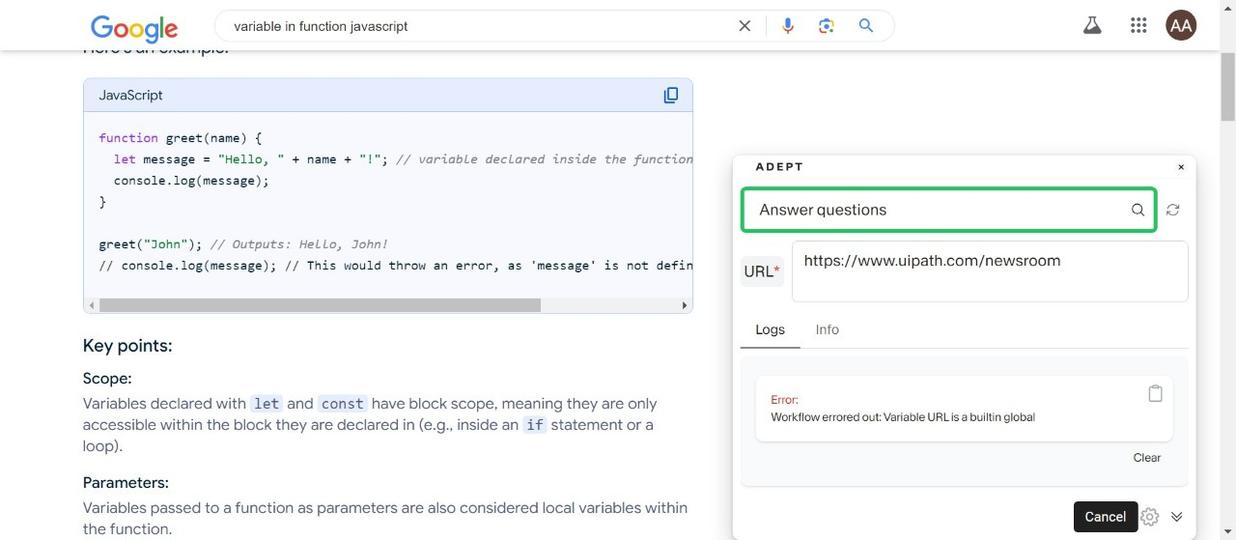 Task type: vqa. For each thing, say whether or not it's contained in the screenshot.
SEARCH BY IMAGE
yes



Task type: locate. For each thing, give the bounding box(es) containing it.
Search text field
[[234, 10, 724, 41]]

None search field
[[60, 0, 915, 48]]

search by voice image
[[779, 16, 798, 35]]

search by image image
[[817, 16, 837, 35]]

search labs image
[[1081, 14, 1105, 37]]



Task type: describe. For each thing, give the bounding box(es) containing it.
go to google home image
[[90, 15, 179, 44]]



